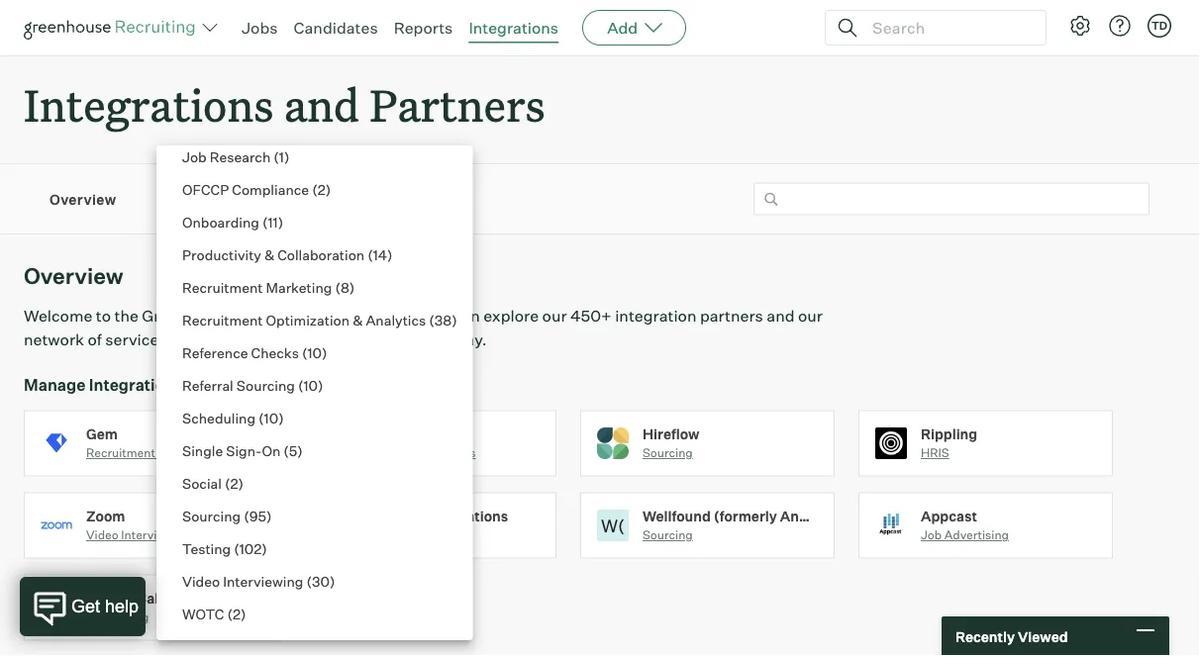 Task type: locate. For each thing, give the bounding box(es) containing it.
1 vertical spatial 2
[[230, 475, 238, 492]]

interviewing down zoom
[[121, 528, 190, 543]]

10 down recruitment optimization & analytics ( 38 )
[[307, 344, 322, 361]]

0 vertical spatial recruitment
[[182, 279, 263, 296]]

a
[[395, 330, 404, 350]]

0 vertical spatial interviewing
[[121, 528, 190, 543]]

sourcing
[[236, 377, 295, 394], [643, 446, 693, 461], [182, 508, 241, 525], [643, 528, 693, 543]]

1 vertical spatial interviewing
[[223, 573, 303, 590]]

jobs link
[[242, 18, 278, 38]]

reference checks ( 10 )
[[182, 344, 327, 361]]

1 horizontal spatial integrations link
[[469, 18, 559, 38]]

single
[[182, 442, 223, 460]]

recruitment
[[182, 279, 263, 296], [182, 311, 263, 329], [86, 446, 155, 461]]

referral
[[182, 377, 234, 394]]

5
[[289, 442, 297, 460]]

0 vertical spatial scheduling
[[182, 410, 256, 427]]

10 down "reference checks ( 10 )"
[[304, 377, 318, 394]]

2 right compliance
[[318, 181, 325, 198]]

1 vertical spatial job
[[921, 528, 942, 543]]

video
[[86, 528, 119, 543], [182, 573, 220, 590]]

linkedin integrations
[[364, 508, 508, 525]]

integrations up onboarding
[[156, 191, 240, 208]]

service partners link
[[299, 190, 414, 209]]

hris
[[921, 446, 950, 461]]

0 horizontal spatial our
[[542, 306, 567, 326]]

to
[[96, 306, 111, 326]]

scheduling inside google calendar scheduling
[[86, 610, 149, 625]]

sourcing down wellfound
[[643, 528, 693, 543]]

checks right background
[[435, 446, 476, 461]]

0 vertical spatial 2
[[318, 181, 325, 198]]

marketing up social
[[158, 446, 215, 461]]

None text field
[[754, 183, 1150, 216]]

interviewing
[[121, 528, 190, 543], [223, 573, 303, 590]]

0 horizontal spatial scheduling
[[86, 610, 149, 625]]

2 vertical spatial recruitment
[[86, 446, 155, 461]]

0 vertical spatial integrations link
[[469, 18, 559, 38]]

the
[[114, 306, 139, 326]]

job down the appcast
[[921, 528, 942, 543]]

our
[[542, 306, 567, 326], [798, 306, 823, 326]]

partners inside service partners link
[[355, 191, 414, 208]]

1 horizontal spatial and
[[767, 306, 795, 326]]

102
[[239, 540, 262, 558]]

1 vertical spatial and
[[767, 306, 795, 326]]

interviewing inside the zoom video interviewing
[[121, 528, 190, 543]]

scheduling
[[182, 410, 256, 427], [86, 610, 149, 625]]

on
[[262, 442, 281, 460]]

wotc
[[182, 606, 224, 623]]

productivity
[[182, 246, 261, 263]]

just
[[364, 330, 392, 350]]

11
[[268, 213, 278, 231]]

overview
[[50, 191, 117, 208], [24, 263, 124, 290]]

zoom
[[86, 508, 125, 525]]

& up recruitment marketing ( 8 )
[[264, 246, 275, 263]]

partners down optimization
[[270, 330, 334, 350]]

scheduling down google
[[86, 610, 149, 625]]

can
[[453, 306, 480, 326]]

1 horizontal spatial &
[[353, 311, 363, 329]]

partners down reports
[[370, 75, 545, 134]]

1 horizontal spatial partners
[[700, 306, 763, 326]]

2 right social
[[230, 475, 238, 492]]

marketing inside menu
[[266, 279, 332, 296]]

menu
[[156, 0, 461, 641]]

partners.
[[162, 330, 230, 350]]

job up "ofccp"
[[182, 148, 207, 165]]

1 vertical spatial scheduling
[[86, 610, 149, 625]]

(
[[274, 148, 279, 165], [312, 181, 318, 198], [262, 213, 268, 231], [368, 246, 373, 263], [335, 279, 341, 296], [429, 311, 435, 329], [302, 344, 307, 361], [298, 377, 304, 394], [259, 410, 264, 427], [284, 442, 289, 460], [225, 475, 230, 492], [244, 508, 249, 525], [234, 540, 239, 558], [306, 573, 312, 590], [227, 606, 233, 623]]

network
[[24, 330, 84, 350]]

1 vertical spatial recruitment
[[182, 311, 263, 329]]

checks
[[251, 344, 299, 361], [435, 446, 476, 461]]

marketing up partnerships on the top of page
[[266, 279, 332, 296]]

0 horizontal spatial partners
[[270, 330, 334, 350]]

wotc ( 2 )
[[182, 606, 246, 623]]

1 horizontal spatial our
[[798, 306, 823, 326]]

0 horizontal spatial video
[[86, 528, 119, 543]]

recruitment down productivity
[[182, 279, 263, 296]]

)
[[284, 148, 290, 165], [325, 181, 331, 198], [278, 213, 283, 231], [387, 246, 393, 263], [349, 279, 355, 296], [452, 311, 457, 329], [322, 344, 327, 361], [318, 377, 323, 394], [278, 410, 284, 427], [297, 442, 303, 460], [238, 475, 244, 492], [266, 508, 272, 525], [262, 540, 267, 558], [330, 573, 335, 590], [241, 606, 246, 623]]

wellfound (formerly angellist talent) sourcing
[[643, 508, 897, 543]]

recruitment down gem
[[86, 446, 155, 461]]

w(
[[601, 515, 625, 537]]

service partners
[[299, 191, 414, 208]]

away.
[[445, 330, 487, 350]]

integrations
[[469, 18, 559, 38], [24, 75, 274, 134], [156, 191, 240, 208], [89, 375, 183, 395]]

google calendar scheduling
[[86, 590, 198, 625]]

partners up 14 at left
[[355, 191, 414, 208]]

add
[[607, 18, 638, 38]]

optimization
[[266, 311, 350, 329]]

1 vertical spatial &
[[353, 311, 363, 329]]

0 vertical spatial checks
[[251, 344, 299, 361]]

partners right integration at the top
[[700, 306, 763, 326]]

0 vertical spatial job
[[182, 148, 207, 165]]

0 horizontal spatial &
[[264, 246, 275, 263]]

menu containing job research
[[156, 0, 461, 641]]

1 vertical spatial partners
[[270, 330, 334, 350]]

recruitment up partners.
[[182, 311, 263, 329]]

10 up on
[[264, 410, 278, 427]]

0 vertical spatial 10
[[307, 344, 322, 361]]

0 horizontal spatial checks
[[251, 344, 299, 361]]

rippling
[[921, 426, 978, 443]]

1 vertical spatial video
[[182, 573, 220, 590]]

scheduling down referral
[[182, 410, 256, 427]]

new
[[234, 330, 267, 350]]

integrations link right reports
[[469, 18, 559, 38]]

1 vertical spatial partners
[[355, 191, 414, 208]]

1 horizontal spatial video
[[182, 573, 220, 590]]

0 vertical spatial video
[[86, 528, 119, 543]]

testing ( 102 )
[[182, 540, 267, 558]]

sourcing down hireflow
[[643, 446, 693, 461]]

10
[[307, 344, 322, 361], [304, 377, 318, 394], [264, 410, 278, 427]]

0 vertical spatial partners
[[370, 75, 545, 134]]

2 vertical spatial 2
[[233, 606, 241, 623]]

8
[[341, 279, 349, 296]]

video down zoom
[[86, 528, 119, 543]]

0 horizontal spatial and
[[284, 75, 360, 134]]

10 for referral sourcing ( 10 )
[[304, 377, 318, 394]]

0 horizontal spatial interviewing
[[121, 528, 190, 543]]

1 vertical spatial marketing
[[158, 446, 215, 461]]

sourcing inside hireflow sourcing
[[643, 446, 693, 461]]

&
[[264, 246, 275, 263], [353, 311, 363, 329]]

checks inside 'link'
[[435, 446, 476, 461]]

collaboration
[[278, 246, 365, 263]]

1 horizontal spatial checks
[[435, 446, 476, 461]]

0 horizontal spatial integrations link
[[156, 190, 240, 209]]

productivity & collaboration ( 14 )
[[182, 246, 393, 263]]

1 vertical spatial checks
[[435, 446, 476, 461]]

zoom video interviewing
[[86, 508, 190, 543]]

0 vertical spatial partners
[[700, 306, 763, 326]]

1 horizontal spatial job
[[921, 528, 942, 543]]

integrations link up onboarding
[[156, 190, 240, 209]]

video inside menu
[[182, 573, 220, 590]]

0 horizontal spatial marketing
[[158, 446, 215, 461]]

checks down partnerships on the top of page
[[251, 344, 299, 361]]

partners
[[370, 75, 545, 134], [355, 191, 414, 208]]

social
[[182, 475, 222, 492]]

integration
[[615, 306, 697, 326]]

video up wotc
[[182, 573, 220, 590]]

viewed
[[1018, 628, 1068, 645]]

social ( 2 )
[[182, 475, 244, 492]]

1 horizontal spatial marketing
[[266, 279, 332, 296]]

overview link
[[50, 190, 117, 209]]

partners
[[700, 306, 763, 326], [270, 330, 334, 350]]

recruitment for recruitment marketing ( 8 )
[[182, 279, 263, 296]]

interviewing down 102
[[223, 573, 303, 590]]

compliance
[[232, 181, 309, 198]]

video inside the zoom video interviewing
[[86, 528, 119, 543]]

appcast
[[921, 508, 977, 525]]

& up are
[[353, 311, 363, 329]]

hireflow
[[643, 426, 700, 443]]

background
[[364, 446, 432, 461]]

integrations and partners
[[24, 75, 545, 134]]

checks for reference
[[251, 344, 299, 361]]

0 vertical spatial &
[[264, 246, 275, 263]]

click
[[407, 330, 441, 350]]

1 vertical spatial 10
[[304, 377, 318, 394]]

job
[[182, 148, 207, 165], [921, 528, 942, 543]]

add button
[[582, 10, 687, 46]]

marketing
[[266, 279, 332, 296], [158, 446, 215, 461]]

integrations down greenhouse recruiting image
[[24, 75, 274, 134]]

candidates
[[294, 18, 378, 38]]

you
[[423, 306, 450, 326]]

0 vertical spatial marketing
[[266, 279, 332, 296]]

sourcing inside the wellfound (formerly angellist talent) sourcing
[[643, 528, 693, 543]]

2 right wotc
[[233, 606, 241, 623]]



Task type: describe. For each thing, give the bounding box(es) containing it.
welcome
[[24, 306, 92, 326]]

0 vertical spatial and
[[284, 75, 360, 134]]

1 vertical spatial integrations link
[[156, 190, 240, 209]]

38
[[435, 311, 452, 329]]

single sign-on ( 5 )
[[182, 442, 303, 460]]

14
[[373, 246, 387, 263]]

calendar
[[137, 590, 198, 607]]

reports
[[394, 18, 453, 38]]

recruitment inside gem recruitment marketing
[[86, 446, 155, 461]]

analytics
[[366, 311, 426, 329]]

scheduling ( 10 )
[[182, 410, 284, 427]]

greenhouse recruiting image
[[24, 16, 202, 40]]

Search text field
[[868, 13, 1028, 42]]

td
[[1152, 19, 1168, 32]]

advertising
[[945, 528, 1009, 543]]

sourcing down "reference checks ( 10 )"
[[236, 377, 295, 394]]

reference
[[182, 344, 248, 361]]

td button
[[1148, 14, 1172, 38]]

hireflow sourcing
[[643, 426, 700, 461]]

td button
[[1144, 10, 1176, 42]]

(formerly
[[714, 508, 777, 525]]

reports link
[[394, 18, 453, 38]]

testing
[[182, 540, 231, 558]]

onboarding ( 11 )
[[182, 213, 283, 231]]

rippling hris
[[921, 426, 978, 461]]

0 vertical spatial overview
[[50, 191, 117, 208]]

partnerships
[[236, 306, 330, 326]]

checks for background
[[435, 446, 476, 461]]

greenhouse
[[142, 306, 232, 326]]

linkedin integrations link
[[302, 493, 580, 575]]

angellist
[[780, 508, 845, 525]]

2 our from the left
[[798, 306, 823, 326]]

candidates link
[[294, 18, 378, 38]]

and inside 'welcome to the greenhouse partnerships page where you can explore our 450+ integration partners and our network of service partners. new partners are just a click away.'
[[767, 306, 795, 326]]

2 for wotc ( 2 )
[[233, 606, 241, 623]]

sourcing down social ( 2 )
[[182, 508, 241, 525]]

2 for social ( 2 )
[[230, 475, 238, 492]]

ofccp
[[182, 181, 229, 198]]

recruitment marketing ( 8 )
[[182, 279, 355, 296]]

30
[[312, 573, 330, 590]]

appcast job advertising
[[921, 508, 1009, 543]]

where
[[374, 306, 420, 326]]

integrations
[[426, 508, 508, 525]]

research
[[210, 148, 271, 165]]

wellfound
[[643, 508, 711, 525]]

gem recruitment marketing
[[86, 426, 215, 461]]

0 horizontal spatial job
[[182, 148, 207, 165]]

95
[[249, 508, 266, 525]]

1 our from the left
[[542, 306, 567, 326]]

page
[[334, 306, 371, 326]]

talent)
[[848, 508, 897, 525]]

1
[[279, 148, 284, 165]]

1 horizontal spatial interviewing
[[223, 573, 303, 590]]

linkedin
[[364, 508, 423, 525]]

are
[[337, 330, 361, 350]]

google
[[86, 590, 134, 607]]

recruitment for recruitment optimization & analytics ( 38 )
[[182, 311, 263, 329]]

manage integrations
[[24, 375, 183, 395]]

recruitment optimization & analytics ( 38 )
[[182, 311, 457, 329]]

service
[[105, 330, 159, 350]]

background checks
[[364, 446, 476, 461]]

onboarding
[[182, 213, 259, 231]]

jobs
[[242, 18, 278, 38]]

1 vertical spatial overview
[[24, 263, 124, 290]]

450+
[[570, 306, 612, 326]]

integrations right reports
[[469, 18, 559, 38]]

gem
[[86, 426, 118, 443]]

job inside appcast job advertising
[[921, 528, 942, 543]]

of
[[88, 330, 102, 350]]

referral sourcing ( 10 )
[[182, 377, 323, 394]]

welcome to the greenhouse partnerships page where you can explore our 450+ integration partners and our network of service partners. new partners are just a click away.
[[24, 306, 823, 350]]

integrations down service
[[89, 375, 183, 395]]

recently viewed
[[956, 628, 1068, 645]]

background checks link
[[302, 411, 580, 493]]

1 horizontal spatial scheduling
[[182, 410, 256, 427]]

sourcing ( 95 )
[[182, 508, 272, 525]]

2 vertical spatial 10
[[264, 410, 278, 427]]

job research ( 1 )
[[182, 148, 290, 165]]

configure image
[[1069, 14, 1092, 38]]

video interviewing ( 30 )
[[182, 573, 335, 590]]

marketing inside gem recruitment marketing
[[158, 446, 215, 461]]

ofccp compliance ( 2 )
[[182, 181, 331, 198]]

10 for reference checks ( 10 )
[[307, 344, 322, 361]]



Task type: vqa. For each thing, say whether or not it's contained in the screenshot.


